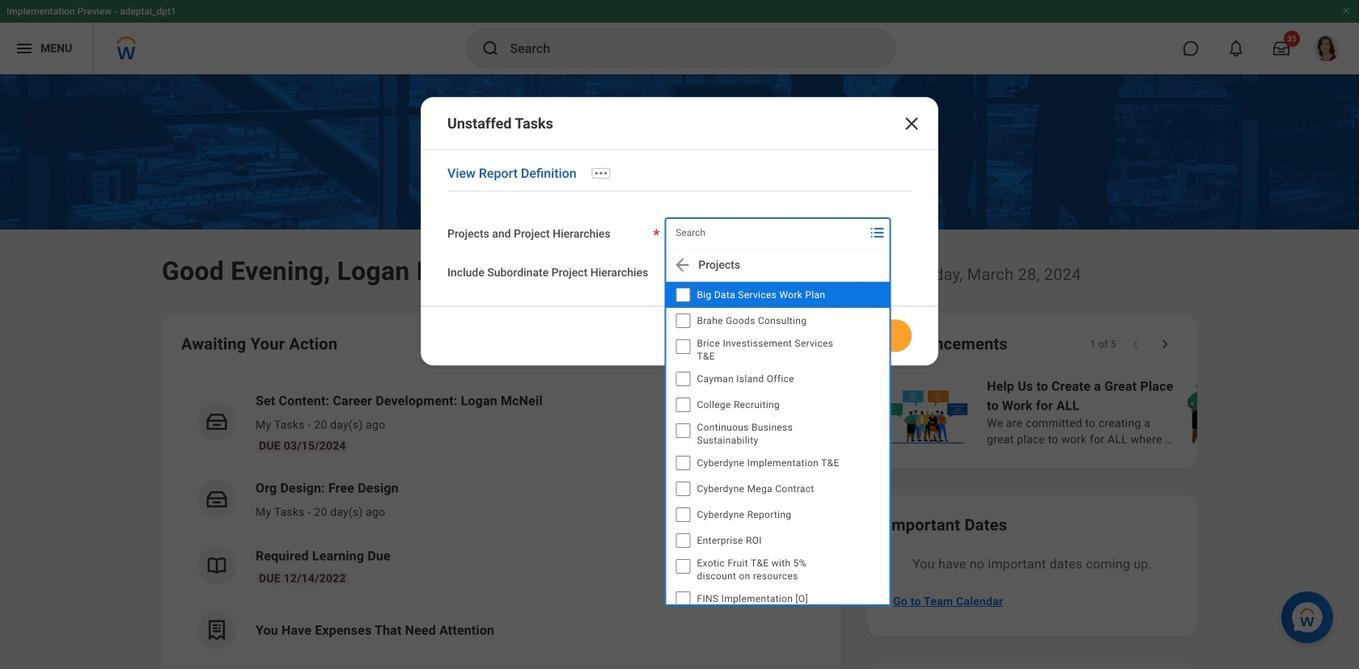 Task type: locate. For each thing, give the bounding box(es) containing it.
prompts image
[[868, 223, 887, 243]]

dialog
[[421, 97, 939, 366]]

dashboard expenses image
[[205, 619, 229, 643]]

status
[[1090, 338, 1117, 351]]

chevron left small image
[[1128, 337, 1144, 353]]

notifications large image
[[1228, 40, 1244, 57]]

inbox image
[[205, 488, 229, 512]]

list
[[880, 375, 1359, 450], [181, 379, 822, 663]]

book open image
[[205, 554, 229, 579]]

inbox image
[[205, 410, 229, 434]]

inbox large image
[[1274, 40, 1290, 57]]

main content
[[0, 74, 1359, 670]]

0 horizontal spatial list
[[181, 379, 822, 663]]

banner
[[0, 0, 1359, 74]]

1 horizontal spatial list
[[880, 375, 1359, 450]]



Task type: describe. For each thing, give the bounding box(es) containing it.
close environment banner image
[[1342, 6, 1351, 15]]

search image
[[481, 39, 500, 58]]

Search field
[[665, 218, 864, 247]]

profile logan mcneil element
[[1304, 31, 1350, 66]]

x image
[[902, 114, 922, 134]]

arrow left image
[[673, 256, 692, 275]]

chevron right small image
[[1157, 337, 1173, 353]]



Task type: vqa. For each thing, say whether or not it's contained in the screenshot.
document image
no



